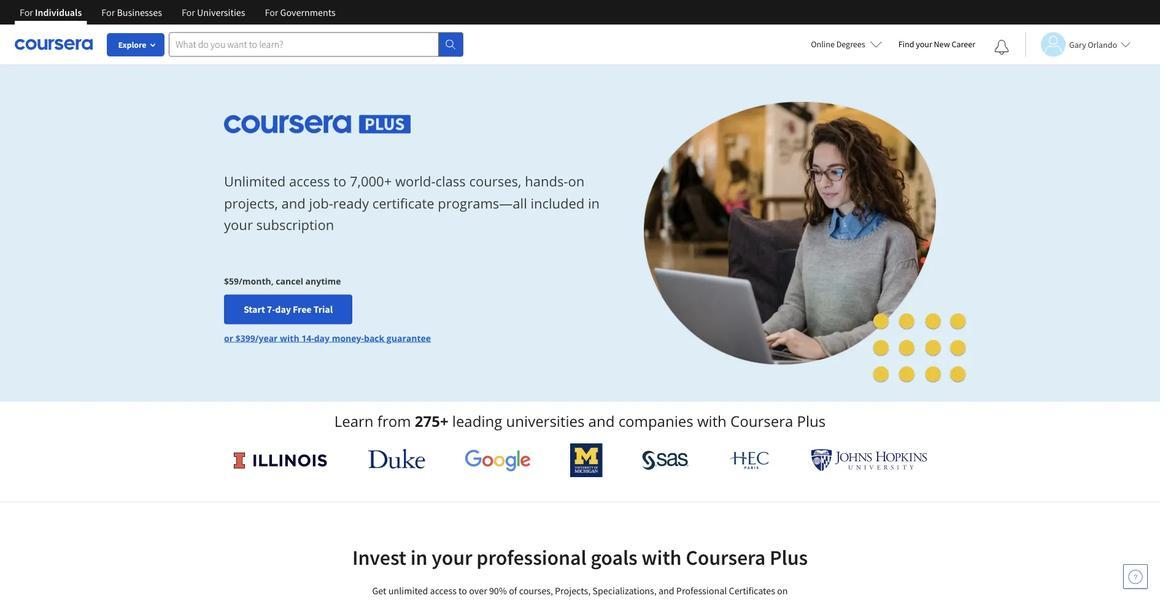 Task type: vqa. For each thing, say whether or not it's contained in the screenshot.
subscription
yes



Task type: locate. For each thing, give the bounding box(es) containing it.
1 horizontal spatial your
[[432, 545, 472, 571]]

to up ready
[[333, 172, 346, 191]]

your up over
[[432, 545, 472, 571]]

to inside get unlimited access to over 90% of courses, projects, specializations, and professional certificates on coursera, taught by top instructors from leading universities and companies.
[[459, 585, 467, 597]]

0 horizontal spatial to
[[333, 172, 346, 191]]

for governments
[[265, 6, 336, 18]]

1 vertical spatial courses,
[[519, 585, 553, 597]]

$399
[[235, 332, 255, 344]]

class
[[435, 172, 466, 191]]

anytime
[[305, 275, 341, 287]]

access up coursera,
[[430, 585, 457, 597]]

on inside get unlimited access to over 90% of courses, projects, specializations, and professional certificates on coursera, taught by top instructors from leading universities and companies.
[[777, 585, 788, 597]]

1 for from the left
[[20, 6, 33, 18]]

access up job-
[[289, 172, 330, 191]]

world-
[[395, 172, 435, 191]]

1 vertical spatial universities
[[622, 600, 669, 602]]

2 horizontal spatial your
[[916, 39, 932, 50]]

for businesses
[[101, 6, 162, 18]]

0 vertical spatial courses,
[[469, 172, 521, 191]]

2 vertical spatial with
[[642, 545, 682, 571]]

back
[[364, 332, 384, 344]]

cancel
[[276, 275, 303, 287]]

from inside get unlimited access to over 90% of courses, projects, specializations, and professional certificates on coursera, taught by top instructors from leading universities and companies.
[[568, 600, 588, 602]]

0 horizontal spatial in
[[410, 545, 428, 571]]

4 for from the left
[[265, 6, 278, 18]]

3 for from the left
[[182, 6, 195, 18]]

0 horizontal spatial on
[[568, 172, 584, 191]]

day
[[275, 303, 291, 316], [314, 332, 330, 344]]

programs—all
[[438, 194, 527, 212]]

unlimited access to 7,000+ world-class courses, hands-on projects, and job-ready certificate programs—all included in your subscription
[[224, 172, 600, 234]]

0 vertical spatial to
[[333, 172, 346, 191]]

gary orlando button
[[1025, 32, 1131, 57]]

14-
[[302, 332, 314, 344]]

1 horizontal spatial from
[[568, 600, 588, 602]]

or $399 /year with 14-day money-back guarantee
[[224, 332, 431, 344]]

on
[[568, 172, 584, 191], [777, 585, 788, 597]]

coursera,
[[424, 600, 463, 602]]

1 vertical spatial access
[[430, 585, 457, 597]]

with left 14- at the left bottom of the page
[[280, 332, 299, 344]]

for universities
[[182, 6, 245, 18]]

0 horizontal spatial access
[[289, 172, 330, 191]]

professional
[[477, 545, 587, 571]]

of
[[509, 585, 517, 597]]

1 horizontal spatial day
[[314, 332, 330, 344]]

and
[[281, 194, 306, 212], [588, 412, 615, 431], [659, 585, 674, 597], [671, 600, 687, 602]]

banner navigation
[[10, 0, 345, 25]]

1 vertical spatial from
[[568, 600, 588, 602]]

for
[[20, 6, 33, 18], [101, 6, 115, 18], [182, 6, 195, 18], [265, 6, 278, 18]]

your right find
[[916, 39, 932, 50]]

johns hopkins university image
[[811, 449, 927, 472]]

unlimited
[[224, 172, 286, 191]]

coursera up hec paris image
[[730, 412, 793, 431]]

1 vertical spatial your
[[224, 215, 253, 234]]

on up included
[[568, 172, 584, 191]]

leading up the google image
[[452, 412, 502, 431]]

coursera
[[730, 412, 793, 431], [686, 545, 766, 571]]

with right goals
[[642, 545, 682, 571]]

courses, up instructors at the bottom
[[519, 585, 553, 597]]

in up unlimited
[[410, 545, 428, 571]]

0 horizontal spatial from
[[377, 412, 411, 431]]

for for universities
[[182, 6, 195, 18]]

1 horizontal spatial leading
[[590, 600, 620, 602]]

with right companies
[[697, 412, 727, 431]]

0 vertical spatial from
[[377, 412, 411, 431]]

for left governments
[[265, 6, 278, 18]]

day left money-
[[314, 332, 330, 344]]

/month,
[[239, 275, 274, 287]]

projects,
[[224, 194, 278, 212]]

1 vertical spatial on
[[777, 585, 788, 597]]

90%
[[489, 585, 507, 597]]

individuals
[[35, 6, 82, 18]]

0 vertical spatial plus
[[797, 412, 826, 431]]

job-
[[309, 194, 333, 212]]

explore button
[[107, 34, 164, 56]]

0 vertical spatial in
[[588, 194, 600, 212]]

your down projects,
[[224, 215, 253, 234]]

universities up university of michigan image on the bottom
[[506, 412, 585, 431]]

invest in your professional goals with coursera plus
[[352, 545, 808, 571]]

for left 'individuals'
[[20, 6, 33, 18]]

universities inside get unlimited access to over 90% of courses, projects, specializations, and professional certificates on coursera, taught by top instructors from leading universities and companies.
[[622, 600, 669, 602]]

start
[[244, 303, 265, 316]]

projects,
[[555, 585, 591, 597]]

ready
[[333, 194, 369, 212]]

7,000+
[[350, 172, 392, 191]]

to
[[333, 172, 346, 191], [459, 585, 467, 597]]

for left businesses
[[101, 6, 115, 18]]

universities
[[506, 412, 585, 431], [622, 600, 669, 602]]

1 vertical spatial with
[[697, 412, 727, 431]]

1 vertical spatial day
[[314, 332, 330, 344]]

1 horizontal spatial on
[[777, 585, 788, 597]]

1 horizontal spatial with
[[642, 545, 682, 571]]

1 vertical spatial leading
[[590, 600, 620, 602]]

1 vertical spatial in
[[410, 545, 428, 571]]

get
[[372, 585, 386, 597]]

guarantee
[[387, 332, 431, 344]]

get unlimited access to over 90% of courses, projects, specializations, and professional certificates on coursera, taught by top instructors from leading universities and companies.
[[372, 585, 788, 602]]

0 vertical spatial coursera
[[730, 412, 793, 431]]

1 horizontal spatial universities
[[622, 600, 669, 602]]

orlando
[[1088, 39, 1117, 50]]

universities
[[197, 6, 245, 18]]

invest
[[352, 545, 406, 571]]

universities down specializations,
[[622, 600, 669, 602]]

2 for from the left
[[101, 6, 115, 18]]

on right certificates
[[777, 585, 788, 597]]

access inside get unlimited access to over 90% of courses, projects, specializations, and professional certificates on coursera, taught by top instructors from leading universities and companies.
[[430, 585, 457, 597]]

to left over
[[459, 585, 467, 597]]

start 7-day free trial
[[244, 303, 333, 316]]

plus
[[797, 412, 826, 431], [770, 545, 808, 571]]

in
[[588, 194, 600, 212], [410, 545, 428, 571]]

goals
[[591, 545, 637, 571]]

from down projects,
[[568, 600, 588, 602]]

0 vertical spatial with
[[280, 332, 299, 344]]

and up university of michigan image on the bottom
[[588, 412, 615, 431]]

explore
[[118, 39, 146, 50]]

and up subscription
[[281, 194, 306, 212]]

courses, up the programs—all
[[469, 172, 521, 191]]

help center image
[[1128, 570, 1143, 584]]

2 vertical spatial your
[[432, 545, 472, 571]]

coursera up professional
[[686, 545, 766, 571]]

in right included
[[588, 194, 600, 212]]

0 vertical spatial day
[[275, 303, 291, 316]]

for for businesses
[[101, 6, 115, 18]]

hands-
[[525, 172, 568, 191]]

1 vertical spatial coursera
[[686, 545, 766, 571]]

and inside unlimited access to 7,000+ world-class courses, hands-on projects, and job-ready certificate programs—all included in your subscription
[[281, 194, 306, 212]]

0 vertical spatial your
[[916, 39, 932, 50]]

0 horizontal spatial universities
[[506, 412, 585, 431]]

career
[[952, 39, 975, 50]]

0 horizontal spatial leading
[[452, 412, 502, 431]]

google image
[[465, 449, 531, 472]]

0 vertical spatial on
[[568, 172, 584, 191]]

learn from 275+ leading universities and companies with coursera plus
[[334, 412, 826, 431]]

7-
[[267, 303, 275, 316]]

find your new career
[[898, 39, 975, 50]]

for left universities
[[182, 6, 195, 18]]

0 vertical spatial access
[[289, 172, 330, 191]]

in inside unlimited access to 7,000+ world-class courses, hands-on projects, and job-ready certificate programs—all included in your subscription
[[588, 194, 600, 212]]

leading
[[452, 412, 502, 431], [590, 600, 620, 602]]

from left "275+"
[[377, 412, 411, 431]]

leading down specializations,
[[590, 600, 620, 602]]

0 horizontal spatial day
[[275, 303, 291, 316]]

day left free at bottom left
[[275, 303, 291, 316]]

None search field
[[169, 32, 463, 57]]

unlimited
[[388, 585, 428, 597]]

1 horizontal spatial in
[[588, 194, 600, 212]]

your
[[916, 39, 932, 50], [224, 215, 253, 234], [432, 545, 472, 571]]

1 horizontal spatial to
[[459, 585, 467, 597]]

1 vertical spatial plus
[[770, 545, 808, 571]]

access
[[289, 172, 330, 191], [430, 585, 457, 597]]

courses,
[[469, 172, 521, 191], [519, 585, 553, 597]]

1 vertical spatial to
[[459, 585, 467, 597]]

0 horizontal spatial your
[[224, 215, 253, 234]]

and left professional
[[659, 585, 674, 597]]

from
[[377, 412, 411, 431], [568, 600, 588, 602]]

1 horizontal spatial access
[[430, 585, 457, 597]]

with
[[280, 332, 299, 344], [697, 412, 727, 431], [642, 545, 682, 571]]



Task type: describe. For each thing, give the bounding box(es) containing it.
certificates
[[729, 585, 775, 597]]

companies
[[618, 412, 693, 431]]

or
[[224, 332, 233, 344]]

for for individuals
[[20, 6, 33, 18]]

for for governments
[[265, 6, 278, 18]]

top
[[506, 600, 520, 602]]

online degrees button
[[801, 31, 892, 58]]

2 horizontal spatial with
[[697, 412, 727, 431]]

online
[[811, 39, 835, 50]]

coursera plus image
[[224, 115, 411, 134]]

for individuals
[[20, 6, 82, 18]]

specializations,
[[593, 585, 657, 597]]

to inside unlimited access to 7,000+ world-class courses, hands-on projects, and job-ready certificate programs—all included in your subscription
[[333, 172, 346, 191]]

taught
[[465, 600, 492, 602]]

show notifications image
[[994, 40, 1009, 55]]

find
[[898, 39, 914, 50]]

$59 /month, cancel anytime
[[224, 275, 341, 287]]

money-
[[332, 332, 364, 344]]

degrees
[[836, 39, 865, 50]]

by
[[494, 600, 504, 602]]

businesses
[[117, 6, 162, 18]]

275+
[[415, 412, 448, 431]]

/year
[[255, 332, 278, 344]]

over
[[469, 585, 487, 597]]

on inside unlimited access to 7,000+ world-class courses, hands-on projects, and job-ready certificate programs—all included in your subscription
[[568, 172, 584, 191]]

online degrees
[[811, 39, 865, 50]]

learn
[[334, 412, 374, 431]]

gary
[[1069, 39, 1086, 50]]

instructors
[[522, 600, 566, 602]]

access inside unlimited access to 7,000+ world-class courses, hands-on projects, and job-ready certificate programs—all included in your subscription
[[289, 172, 330, 191]]

coursera image
[[15, 35, 93, 54]]

university of illinois at urbana-champaign image
[[233, 451, 329, 470]]

sas image
[[642, 451, 689, 470]]

trial
[[313, 303, 333, 316]]

companies.
[[689, 600, 736, 602]]

courses, inside unlimited access to 7,000+ world-class courses, hands-on projects, and job-ready certificate programs—all included in your subscription
[[469, 172, 521, 191]]

gary orlando
[[1069, 39, 1117, 50]]

your inside unlimited access to 7,000+ world-class courses, hands-on projects, and job-ready certificate programs—all included in your subscription
[[224, 215, 253, 234]]

find your new career link
[[892, 37, 981, 52]]

courses, inside get unlimited access to over 90% of courses, projects, specializations, and professional certificates on coursera, taught by top instructors from leading universities and companies.
[[519, 585, 553, 597]]

duke university image
[[368, 449, 425, 469]]

start 7-day free trial button
[[224, 295, 352, 324]]

hec paris image
[[728, 448, 771, 473]]

leading inside get unlimited access to over 90% of courses, projects, specializations, and professional certificates on coursera, taught by top instructors from leading universities and companies.
[[590, 600, 620, 602]]

subscription
[[256, 215, 334, 234]]

and down professional
[[671, 600, 687, 602]]

professional
[[676, 585, 727, 597]]

What do you want to learn? text field
[[169, 32, 439, 57]]

free
[[293, 303, 312, 316]]

included
[[531, 194, 585, 212]]

0 horizontal spatial with
[[280, 332, 299, 344]]

day inside "button"
[[275, 303, 291, 316]]

university of michigan image
[[570, 444, 603, 478]]

0 vertical spatial leading
[[452, 412, 502, 431]]

$59
[[224, 275, 239, 287]]

governments
[[280, 6, 336, 18]]

certificate
[[372, 194, 434, 212]]

new
[[934, 39, 950, 50]]

0 vertical spatial universities
[[506, 412, 585, 431]]



